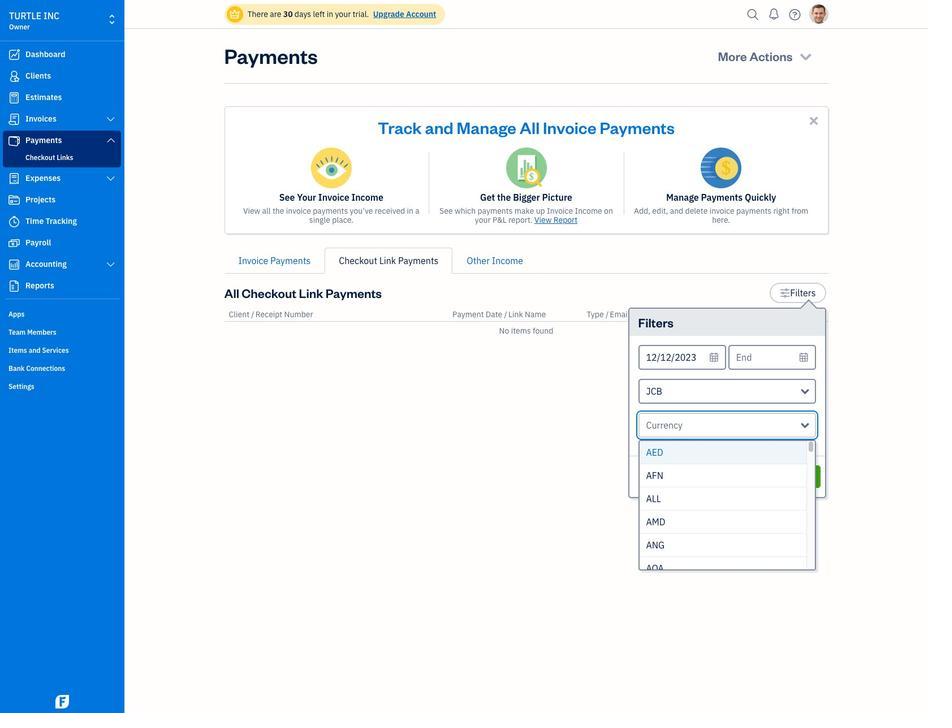 Task type: vqa. For each thing, say whether or not it's contained in the screenshot.
Payment
yes



Task type: locate. For each thing, give the bounding box(es) containing it.
0 vertical spatial income
[[352, 192, 384, 203]]

4 / from the left
[[797, 310, 800, 320]]

invoice image
[[7, 114, 21, 125]]

a
[[416, 206, 420, 216]]

project image
[[7, 195, 21, 206]]

see for your
[[279, 192, 295, 203]]

make
[[515, 206, 534, 216]]

0 horizontal spatial see
[[279, 192, 295, 203]]

checkout link payments
[[339, 255, 439, 267]]

items
[[511, 326, 531, 336]]

1 horizontal spatial payments
[[478, 206, 513, 216]]

are
[[270, 9, 281, 19]]

1 vertical spatial chevron large down image
[[106, 136, 116, 145]]

1 horizontal spatial all
[[520, 117, 540, 138]]

payments inside manage payments quickly add, edit, and delete invoice payments right from here.
[[701, 192, 743, 203]]

2 horizontal spatial income
[[575, 206, 603, 216]]

3 / from the left
[[606, 310, 609, 320]]

chevrondown image
[[798, 48, 814, 64]]

1 horizontal spatial invoice
[[710, 206, 735, 216]]

and right track
[[425, 117, 454, 138]]

1 vertical spatial chevron large down image
[[106, 260, 116, 269]]

see which payments make up invoice income on your p&l report.
[[440, 206, 613, 225]]

and right "items"
[[29, 346, 41, 355]]

1 horizontal spatial income
[[492, 255, 523, 267]]

2 horizontal spatial link
[[509, 310, 523, 320]]

0 vertical spatial filters
[[791, 287, 816, 299]]

payments down quickly
[[737, 206, 772, 216]]

invoice for your
[[286, 206, 311, 216]]

and for services
[[29, 346, 41, 355]]

invoices link
[[3, 109, 121, 130]]

right
[[774, 206, 790, 216]]

0 horizontal spatial in
[[327, 9, 333, 19]]

number
[[284, 310, 313, 320]]

0 horizontal spatial view
[[243, 206, 260, 216]]

view left all
[[243, 206, 260, 216]]

chevron large down image
[[106, 174, 116, 183], [106, 260, 116, 269]]

2 vertical spatial checkout
[[242, 285, 297, 301]]

0 vertical spatial manage
[[457, 117, 517, 138]]

0 vertical spatial all
[[520, 117, 540, 138]]

1 chevron large down image from the top
[[106, 174, 116, 183]]

client / receipt number
[[229, 310, 313, 320]]

client image
[[7, 71, 21, 82]]

report image
[[7, 281, 21, 292]]

1 invoice from the left
[[286, 206, 311, 216]]

all up client
[[224, 285, 239, 301]]

invoice inside see your invoice income view all the invoice payments you've received in a single place.
[[286, 206, 311, 216]]

get the bigger picture
[[480, 192, 573, 203]]

0 horizontal spatial payments
[[313, 206, 348, 216]]

2 horizontal spatial payments
[[737, 206, 772, 216]]

checkout inside checkout link payments link
[[339, 255, 377, 267]]

1 vertical spatial checkout
[[339, 255, 377, 267]]

from
[[792, 206, 809, 216]]

1 vertical spatial manage
[[667, 192, 699, 203]]

see inside see your invoice income view all the invoice payments you've received in a single place.
[[279, 192, 295, 203]]

/ left status
[[797, 310, 800, 320]]

2 invoice from the left
[[710, 206, 735, 216]]

invoice down your
[[286, 206, 311, 216]]

checkout inside checkout links link
[[25, 153, 55, 162]]

here.
[[713, 215, 731, 225]]

items and services link
[[3, 342, 121, 359]]

settings image
[[780, 286, 791, 300]]

income left on
[[575, 206, 603, 216]]

payroll link
[[3, 233, 121, 254]]

and right edit,
[[670, 206, 684, 216]]

ang option
[[640, 534, 807, 557]]

0 horizontal spatial manage
[[457, 117, 517, 138]]

invoice
[[286, 206, 311, 216], [710, 206, 735, 216]]

income
[[352, 192, 384, 203], [575, 206, 603, 216], [492, 255, 523, 267]]

chevron large down image for accounting
[[106, 260, 116, 269]]

payments inside see your invoice income view all the invoice payments you've received in a single place.
[[313, 206, 348, 216]]

more actions
[[718, 48, 793, 64]]

chevron large down image inside payments link
[[106, 136, 116, 145]]

see left which
[[440, 206, 453, 216]]

invoice for payments
[[710, 206, 735, 216]]

0 vertical spatial see
[[279, 192, 295, 203]]

0 horizontal spatial income
[[352, 192, 384, 203]]

afn option
[[640, 465, 807, 488]]

End date in MM/DD/YYYY format text field
[[729, 345, 816, 370]]

the
[[497, 192, 511, 203], [273, 206, 284, 216]]

chevron large down image inside the accounting link
[[106, 260, 116, 269]]

0 horizontal spatial invoice
[[286, 206, 311, 216]]

invoice right "delete"
[[710, 206, 735, 216]]

in left 'a'
[[407, 206, 414, 216]]

0 horizontal spatial and
[[29, 346, 41, 355]]

1 vertical spatial income
[[575, 206, 603, 216]]

1 vertical spatial all
[[224, 285, 239, 301]]

services
[[42, 346, 69, 355]]

quickly
[[745, 192, 777, 203]]

name
[[525, 310, 546, 320]]

1 vertical spatial your
[[475, 215, 491, 225]]

/ right type
[[606, 310, 609, 320]]

income up you've
[[352, 192, 384, 203]]

/ right client
[[251, 310, 254, 320]]

1 / from the left
[[251, 310, 254, 320]]

0 vertical spatial chevron large down image
[[106, 115, 116, 124]]

1 horizontal spatial and
[[425, 117, 454, 138]]

1 vertical spatial filters
[[639, 315, 674, 330]]

amount button
[[767, 310, 795, 320]]

checkout up expenses
[[25, 153, 55, 162]]

2 payments from the left
[[478, 206, 513, 216]]

link down received in the top left of the page
[[380, 255, 396, 267]]

filters up amount / status
[[791, 287, 816, 299]]

see for which
[[440, 206, 453, 216]]

close image
[[808, 114, 821, 127]]

payments inside manage payments quickly add, edit, and delete invoice payments right from here.
[[737, 206, 772, 216]]

Currency field
[[639, 413, 816, 438]]

chevron large down image down checkout links link
[[106, 174, 116, 183]]

checkout down place.
[[339, 255, 377, 267]]

2 vertical spatial and
[[29, 346, 41, 355]]

checkout up receipt
[[242, 285, 297, 301]]

p&l
[[493, 215, 507, 225]]

the right get at right top
[[497, 192, 511, 203]]

your left p&l
[[475, 215, 491, 225]]

0 horizontal spatial link
[[299, 285, 323, 301]]

chevron large down image
[[106, 115, 116, 124], [106, 136, 116, 145]]

view
[[243, 206, 260, 216], [535, 215, 552, 225]]

dashboard image
[[7, 49, 21, 61]]

your
[[335, 9, 351, 19], [475, 215, 491, 225]]

income right the other
[[492, 255, 523, 267]]

all up get the bigger picture
[[520, 117, 540, 138]]

payments down your
[[313, 206, 348, 216]]

payments
[[313, 206, 348, 216], [478, 206, 513, 216], [737, 206, 772, 216]]

chevron large down image up checkout links link
[[106, 136, 116, 145]]

0 vertical spatial and
[[425, 117, 454, 138]]

in
[[327, 9, 333, 19], [407, 206, 414, 216]]

1 vertical spatial in
[[407, 206, 414, 216]]

1 horizontal spatial manage
[[667, 192, 699, 203]]

see your invoice income image
[[311, 148, 352, 188]]

other
[[467, 255, 490, 267]]

checkout links
[[25, 153, 73, 162]]

0 horizontal spatial checkout
[[25, 153, 55, 162]]

account
[[406, 9, 436, 19]]

receipt
[[256, 310, 283, 320]]

email
[[610, 310, 630, 320]]

chevron large down image down estimates link
[[106, 115, 116, 124]]

1 chevron large down image from the top
[[106, 115, 116, 124]]

and inside main element
[[29, 346, 41, 355]]

filters right email
[[639, 315, 674, 330]]

payment
[[453, 310, 484, 320]]

3 payments from the left
[[737, 206, 772, 216]]

0 horizontal spatial all
[[224, 285, 239, 301]]

/ for amount
[[797, 310, 800, 320]]

estimate image
[[7, 92, 21, 104]]

dashboard
[[25, 49, 65, 59]]

on
[[604, 206, 613, 216]]

see
[[279, 192, 295, 203], [440, 206, 453, 216]]

2 horizontal spatial and
[[670, 206, 684, 216]]

bank connections
[[8, 364, 65, 373]]

estimates link
[[3, 88, 121, 108]]

0 vertical spatial checkout
[[25, 153, 55, 162]]

link up number
[[299, 285, 323, 301]]

all
[[647, 493, 661, 505]]

days
[[295, 9, 311, 19]]

your left trial.
[[335, 9, 351, 19]]

no items found
[[499, 326, 554, 336]]

aoa option
[[640, 557, 807, 581]]

link up items
[[509, 310, 523, 320]]

single
[[309, 215, 330, 225]]

in right left
[[327, 9, 333, 19]]

1 vertical spatial see
[[440, 206, 453, 216]]

list box
[[640, 441, 815, 581]]

payments
[[224, 42, 318, 69], [600, 117, 675, 138], [25, 135, 62, 145], [701, 192, 743, 203], [271, 255, 311, 267], [398, 255, 439, 267], [326, 285, 382, 301]]

search image
[[744, 6, 763, 23]]

report
[[554, 215, 578, 225]]

items and services
[[8, 346, 69, 355]]

chart image
[[7, 259, 21, 270]]

2 chevron large down image from the top
[[106, 136, 116, 145]]

2 horizontal spatial checkout
[[339, 255, 377, 267]]

view right make
[[535, 215, 552, 225]]

/ right 'date'
[[505, 310, 508, 320]]

aed
[[647, 447, 664, 458]]

inc
[[44, 10, 60, 22]]

2 chevron large down image from the top
[[106, 260, 116, 269]]

chevron large down image for invoices
[[106, 115, 116, 124]]

left
[[313, 9, 325, 19]]

1 payments from the left
[[313, 206, 348, 216]]

1 horizontal spatial link
[[380, 255, 396, 267]]

0 horizontal spatial the
[[273, 206, 284, 216]]

payments inside see which payments make up invoice income on your p&l report.
[[478, 206, 513, 216]]

turtle
[[9, 10, 41, 22]]

0 horizontal spatial filters
[[639, 315, 674, 330]]

0 vertical spatial chevron large down image
[[106, 174, 116, 183]]

see left your
[[279, 192, 295, 203]]

1 horizontal spatial filters
[[791, 287, 816, 299]]

chevron large down image inside expenses link
[[106, 174, 116, 183]]

items
[[8, 346, 27, 355]]

expenses
[[25, 173, 61, 183]]

invoice inside manage payments quickly add, edit, and delete invoice payments right from here.
[[710, 206, 735, 216]]

payments down get at right top
[[478, 206, 513, 216]]

see inside see which payments make up invoice income on your p&l report.
[[440, 206, 453, 216]]

1 vertical spatial the
[[273, 206, 284, 216]]

invoices
[[25, 114, 57, 124]]

1 horizontal spatial view
[[535, 215, 552, 225]]

links
[[57, 153, 73, 162]]

estimates
[[25, 92, 62, 102]]

chevron large down image up reports link
[[106, 260, 116, 269]]

1 horizontal spatial in
[[407, 206, 414, 216]]

income inside see your invoice income view all the invoice payments you've received in a single place.
[[352, 192, 384, 203]]

link
[[380, 255, 396, 267], [299, 285, 323, 301], [509, 310, 523, 320]]

and
[[425, 117, 454, 138], [670, 206, 684, 216], [29, 346, 41, 355]]

payment date / link name
[[453, 310, 546, 320]]

other income
[[467, 255, 523, 267]]

1 horizontal spatial your
[[475, 215, 491, 225]]

amount / status
[[767, 310, 824, 320]]

1 horizontal spatial the
[[497, 192, 511, 203]]

the right all
[[273, 206, 284, 216]]

client
[[229, 310, 250, 320]]

0 horizontal spatial your
[[335, 9, 351, 19]]

type
[[587, 310, 604, 320]]

money image
[[7, 238, 21, 249]]

the inside see your invoice income view all the invoice payments you've received in a single place.
[[273, 206, 284, 216]]

reports link
[[3, 276, 121, 297]]

/
[[251, 310, 254, 320], [505, 310, 508, 320], [606, 310, 609, 320], [797, 310, 800, 320]]

manage inside manage payments quickly add, edit, and delete invoice payments right from here.
[[667, 192, 699, 203]]

1 vertical spatial and
[[670, 206, 684, 216]]

clients link
[[3, 66, 121, 87]]

JCB field
[[639, 379, 816, 404]]

time tracking
[[25, 216, 77, 226]]

dashboard link
[[3, 45, 121, 65]]

1 horizontal spatial see
[[440, 206, 453, 216]]

track
[[378, 117, 422, 138]]



Task type: describe. For each thing, give the bounding box(es) containing it.
track and manage all invoice payments
[[378, 117, 675, 138]]

0 vertical spatial your
[[335, 9, 351, 19]]

invoice inside see your invoice income view all the invoice payments you've received in a single place.
[[319, 192, 350, 203]]

/ for type
[[606, 310, 609, 320]]

invoice payments
[[239, 255, 311, 267]]

projects
[[25, 195, 56, 205]]

chevron large down image for expenses
[[106, 174, 116, 183]]

go to help image
[[786, 6, 804, 23]]

place.
[[332, 215, 354, 225]]

view report
[[535, 215, 578, 225]]

expenses link
[[3, 169, 121, 189]]

projects link
[[3, 190, 121, 211]]

payments for income
[[313, 206, 348, 216]]

aoa
[[647, 563, 664, 574]]

checkout for checkout links
[[25, 153, 55, 162]]

found
[[533, 326, 554, 336]]

accounting link
[[3, 255, 121, 275]]

settings link
[[3, 378, 121, 395]]

chevron large down image for payments
[[106, 136, 116, 145]]

there are 30 days left in your trial. upgrade account
[[248, 9, 436, 19]]

all option
[[640, 488, 807, 511]]

payments for add,
[[737, 206, 772, 216]]

and inside manage payments quickly add, edit, and delete invoice payments right from here.
[[670, 206, 684, 216]]

checkout link payments link
[[325, 248, 453, 274]]

bigger
[[513, 192, 540, 203]]

delete
[[686, 206, 708, 216]]

manage payments quickly add, edit, and delete invoice payments right from here.
[[634, 192, 809, 225]]

up
[[536, 206, 545, 216]]

invoice payments link
[[224, 248, 325, 274]]

members
[[27, 328, 56, 337]]

payment image
[[7, 135, 21, 147]]

/ for client
[[251, 310, 254, 320]]

status
[[801, 310, 824, 320]]

other income link
[[453, 248, 538, 274]]

more actions button
[[708, 42, 824, 70]]

add,
[[634, 206, 651, 216]]

time tracking link
[[3, 212, 121, 232]]

get the bigger picture image
[[506, 148, 547, 188]]

settings
[[8, 383, 34, 391]]

bank connections link
[[3, 360, 121, 377]]

and for manage
[[425, 117, 454, 138]]

received
[[375, 206, 405, 216]]

no
[[499, 326, 509, 336]]

0 vertical spatial link
[[380, 255, 396, 267]]

payment date button
[[453, 310, 503, 320]]

checkout links link
[[5, 151, 119, 165]]

0 vertical spatial in
[[327, 9, 333, 19]]

trial.
[[353, 9, 369, 19]]

0 vertical spatial the
[[497, 192, 511, 203]]

income inside see which payments make up invoice income on your p&l report.
[[575, 206, 603, 216]]

payments link
[[3, 131, 121, 151]]

actions
[[750, 48, 793, 64]]

amount
[[767, 310, 795, 320]]

type / email
[[587, 310, 630, 320]]

amd option
[[640, 511, 807, 534]]

timer image
[[7, 216, 21, 227]]

apps link
[[3, 306, 121, 323]]

expense image
[[7, 173, 21, 184]]

team
[[8, 328, 26, 337]]

view inside see your invoice income view all the invoice payments you've received in a single place.
[[243, 206, 260, 216]]

currency
[[647, 420, 683, 431]]

notifications image
[[765, 3, 783, 25]]

2 vertical spatial link
[[509, 310, 523, 320]]

reports
[[25, 281, 54, 291]]

freshbooks image
[[53, 695, 71, 709]]

bank
[[8, 364, 25, 373]]

your inside see which payments make up invoice income on your p&l report.
[[475, 215, 491, 225]]

payments inside main element
[[25, 135, 62, 145]]

which
[[455, 206, 476, 216]]

accounting
[[25, 259, 67, 269]]

time
[[25, 216, 44, 226]]

team members link
[[3, 324, 121, 341]]

checkout for checkout link payments
[[339, 255, 377, 267]]

all checkout link payments
[[224, 285, 382, 301]]

get
[[480, 192, 495, 203]]

see your invoice income view all the invoice payments you've received in a single place.
[[243, 192, 420, 225]]

upgrade account link
[[371, 9, 436, 19]]

list box containing aed
[[640, 441, 815, 581]]

your
[[297, 192, 316, 203]]

aed option
[[640, 441, 807, 465]]

report.
[[509, 215, 533, 225]]

invoice inside see which payments make up invoice income on your p&l report.
[[547, 206, 573, 216]]

Start date in MM/DD/YYYY format text field
[[639, 345, 726, 370]]

1 horizontal spatial checkout
[[242, 285, 297, 301]]

ang
[[647, 540, 665, 551]]

picture
[[542, 192, 573, 203]]

jcb
[[647, 386, 663, 397]]

upgrade
[[373, 9, 404, 19]]

2 / from the left
[[505, 310, 508, 320]]

payroll
[[25, 238, 51, 248]]

afn
[[647, 470, 664, 482]]

apps
[[8, 310, 25, 319]]

owner
[[9, 23, 30, 31]]

1 vertical spatial link
[[299, 285, 323, 301]]

2 vertical spatial income
[[492, 255, 523, 267]]

clients
[[25, 71, 51, 81]]

filters inside 'filters' dropdown button
[[791, 287, 816, 299]]

in inside see your invoice income view all the invoice payments you've received in a single place.
[[407, 206, 414, 216]]

30
[[283, 9, 293, 19]]

tracking
[[46, 216, 77, 226]]

manage payments quickly image
[[701, 148, 742, 188]]

crown image
[[229, 8, 241, 20]]

amd
[[647, 517, 666, 528]]

there
[[248, 9, 268, 19]]

main element
[[0, 0, 153, 714]]

more
[[718, 48, 747, 64]]



